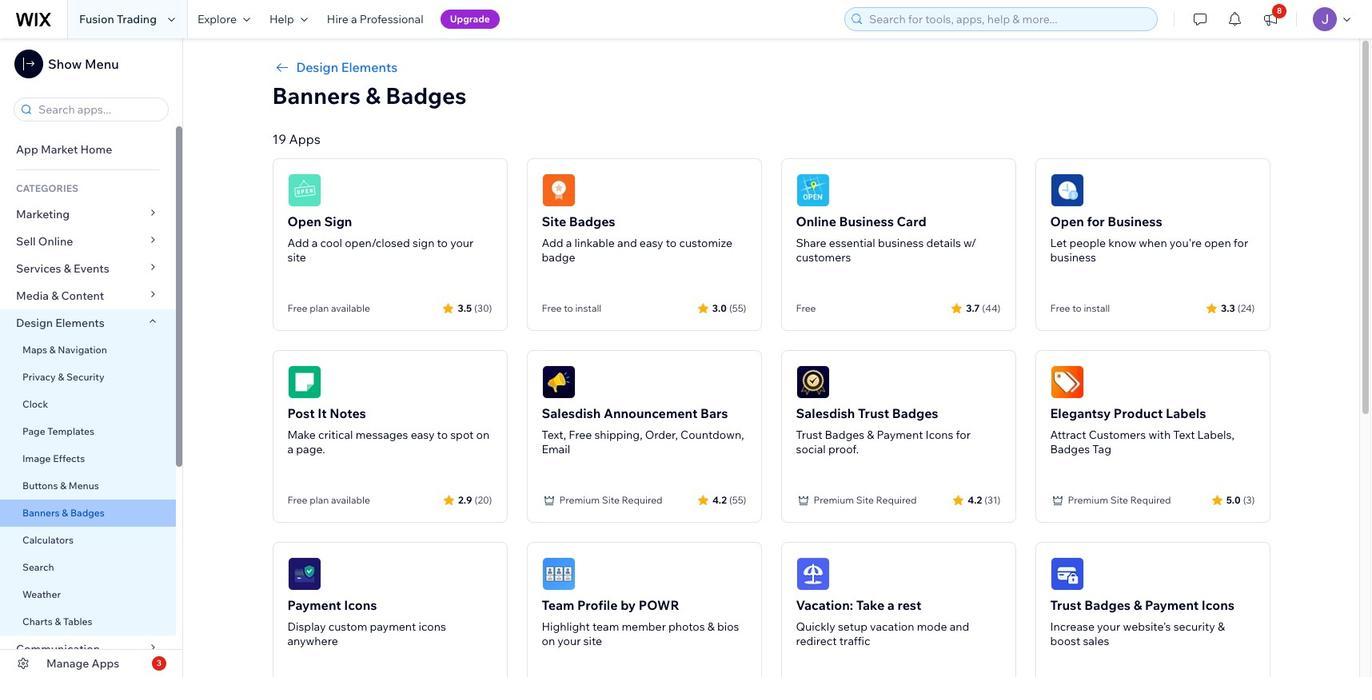 Task type: describe. For each thing, give the bounding box(es) containing it.
with
[[1149, 428, 1171, 442]]

design elements inside sidebar element
[[16, 316, 105, 330]]

& right privacy
[[58, 371, 64, 383]]

trust badges & payment icons logo image
[[1051, 558, 1084, 591]]

badge
[[542, 250, 576, 265]]

& inside team profile by powr highlight team member photos & bios on your site
[[708, 620, 715, 634]]

countdown,
[[681, 428, 745, 442]]

powr
[[639, 598, 680, 614]]

4.2 (31)
[[968, 494, 1001, 506]]

fusion trading
[[79, 12, 157, 26]]

mode
[[917, 620, 948, 634]]

1 vertical spatial trust
[[796, 428, 823, 442]]

design inside sidebar element
[[16, 316, 53, 330]]

clock link
[[0, 391, 176, 418]]

site inside "site badges add a linkable and easy to customize badge"
[[542, 214, 567, 230]]

(20)
[[475, 494, 492, 506]]

0 vertical spatial trust
[[858, 406, 890, 422]]

payment icons logo image
[[288, 558, 321, 591]]

free down customers
[[796, 302, 816, 314]]

badges inside trust badges & payment icons increase your website's security & boost sales
[[1085, 598, 1131, 614]]

app
[[16, 142, 38, 157]]

buttons & menus
[[22, 480, 99, 492]]

post it notes make critical messages easy to spot on a page.
[[288, 406, 490, 457]]

0 vertical spatial design elements link
[[272, 58, 1271, 77]]

salesdish announcement bars logo image
[[542, 366, 576, 399]]

email
[[542, 442, 571, 457]]

charts & tables link
[[0, 609, 176, 636]]

trust inside trust badges & payment icons increase your website's security & boost sales
[[1051, 598, 1082, 614]]

sell online link
[[0, 228, 176, 255]]

0 vertical spatial design elements
[[296, 59, 398, 75]]

site inside team profile by powr highlight team member photos & bios on your site
[[584, 634, 602, 649]]

0 vertical spatial for
[[1088, 214, 1105, 230]]

apps for 19 apps
[[289, 131, 321, 147]]

3.5
[[458, 302, 472, 314]]

home
[[80, 142, 112, 157]]

premium site required for product
[[1068, 494, 1172, 506]]

3.0 (55)
[[713, 302, 747, 314]]

& down buttons & menus
[[62, 507, 68, 519]]

boost
[[1051, 634, 1081, 649]]

services & events link
[[0, 255, 176, 282]]

to down the people
[[1073, 302, 1082, 314]]

free inside salesdish announcement bars text, free shipping, order, countdown, email
[[569, 428, 592, 442]]

available for add
[[331, 302, 370, 314]]

(3)
[[1244, 494, 1256, 506]]

profile
[[578, 598, 618, 614]]

help
[[270, 12, 294, 26]]

communication
[[16, 642, 103, 657]]

& right maps
[[49, 344, 56, 356]]

premium for announcement
[[560, 494, 600, 506]]

your inside team profile by powr highlight team member photos & bios on your site
[[558, 634, 581, 649]]

post it notes logo image
[[288, 366, 321, 399]]

quickly
[[796, 620, 836, 634]]

to for post it notes
[[437, 428, 448, 442]]

2.9
[[458, 494, 472, 506]]

19 apps
[[272, 131, 321, 147]]

a inside post it notes make critical messages easy to spot on a page.
[[288, 442, 294, 457]]

4.2 for salesdish announcement bars
[[713, 494, 727, 506]]

& up website's
[[1134, 598, 1143, 614]]

open sign add a cool open/closed sign to your site
[[288, 214, 474, 265]]

manage
[[46, 657, 89, 671]]

payment icons display custom payment icons anywhere
[[288, 598, 446, 649]]

business inside open for business let people know when you're open for business
[[1051, 250, 1097, 265]]

easy for post it notes
[[411, 428, 435, 442]]

effects
[[53, 453, 85, 465]]

free plan available for add
[[288, 302, 370, 314]]

sell
[[16, 234, 36, 249]]

w/
[[964, 236, 977, 250]]

3.7
[[967, 302, 980, 314]]

0 vertical spatial design
[[296, 59, 339, 75]]

and inside "site badges add a linkable and easy to customize badge"
[[618, 236, 637, 250]]

customers
[[796, 250, 852, 265]]

5.0 (3)
[[1227, 494, 1256, 506]]

linkable
[[575, 236, 615, 250]]

post
[[288, 406, 315, 422]]

business inside online business card share essential business details w/ customers
[[878, 236, 924, 250]]

weather
[[22, 589, 61, 601]]

maps & navigation
[[22, 344, 107, 356]]

& right media
[[51, 289, 59, 303]]

team
[[593, 620, 619, 634]]

required for announcement
[[622, 494, 663, 506]]

free for open sign
[[288, 302, 308, 314]]

show menu
[[48, 56, 119, 72]]

easy for site badges
[[640, 236, 664, 250]]

salesdish for salesdish trust badges
[[796, 406, 855, 422]]

a right hire
[[351, 12, 357, 26]]

required for trust
[[876, 494, 917, 506]]

tag
[[1093, 442, 1112, 457]]

free for post it notes
[[288, 494, 308, 506]]

& left tables
[[55, 616, 61, 628]]

payment inside 'payment icons display custom payment icons anywhere'
[[288, 598, 341, 614]]

icons inside trust badges & payment icons increase your website's security & boost sales
[[1202, 598, 1235, 614]]

open
[[1205, 236, 1232, 250]]

5.0
[[1227, 494, 1241, 506]]

setup
[[838, 620, 868, 634]]

team profile by powr highlight team member photos & bios on your site
[[542, 598, 740, 649]]

calculators
[[22, 534, 74, 546]]

3.7 (44)
[[967, 302, 1001, 314]]

page templates link
[[0, 418, 176, 446]]

attract
[[1051, 428, 1087, 442]]

site for salesdish trust badges
[[857, 494, 874, 506]]

free for site badges
[[542, 302, 562, 314]]

tables
[[63, 616, 92, 628]]

a inside open sign add a cool open/closed sign to your site
[[312, 236, 318, 250]]

install for business
[[1084, 302, 1111, 314]]

premium for product
[[1068, 494, 1109, 506]]

buttons & menus link
[[0, 473, 176, 500]]

salesdish trust badges trust badges & payment icons for social proof.
[[796, 406, 971, 457]]

display
[[288, 620, 326, 634]]

menu
[[85, 56, 119, 72]]

online inside sell online link
[[38, 234, 73, 249]]

weather link
[[0, 582, 176, 609]]

for inside salesdish trust badges trust badges & payment icons for social proof.
[[956, 428, 971, 442]]

menus
[[69, 480, 99, 492]]

services & events
[[16, 262, 109, 276]]

sidebar element
[[0, 38, 183, 678]]

anywhere
[[288, 634, 338, 649]]

to down the badge
[[564, 302, 573, 314]]

open/closed
[[345, 236, 410, 250]]

image
[[22, 453, 51, 465]]

it
[[318, 406, 327, 422]]

security
[[66, 371, 104, 383]]

open sign logo image
[[288, 174, 321, 207]]

and inside vacation: take a rest quickly setup vacation mode and redirect traffic
[[950, 620, 970, 634]]

free plan available for notes
[[288, 494, 370, 506]]

explore
[[198, 12, 237, 26]]

hire
[[327, 12, 349, 26]]

let
[[1051, 236, 1067, 250]]

vacation:
[[796, 598, 854, 614]]

critical
[[318, 428, 353, 442]]

4.2 for salesdish trust badges
[[968, 494, 983, 506]]

privacy & security link
[[0, 364, 176, 391]]

charts & tables
[[22, 616, 92, 628]]

vacation: take a rest quickly setup vacation mode and redirect traffic
[[796, 598, 970, 649]]

market
[[41, 142, 78, 157]]

page.
[[296, 442, 325, 457]]

announcement
[[604, 406, 698, 422]]

free to install for business
[[1051, 302, 1111, 314]]

Search for tools, apps, help & more... field
[[865, 8, 1153, 30]]

bars
[[701, 406, 728, 422]]



Task type: vqa. For each thing, say whether or not it's contained in the screenshot.


Task type: locate. For each thing, give the bounding box(es) containing it.
trading
[[117, 12, 157, 26]]

open for business logo image
[[1051, 174, 1084, 207]]

0 horizontal spatial design elements link
[[0, 310, 176, 337]]

& left 'bios' in the bottom right of the page
[[708, 620, 715, 634]]

1 horizontal spatial 4.2
[[968, 494, 983, 506]]

0 horizontal spatial trust
[[796, 428, 823, 442]]

order,
[[645, 428, 678, 442]]

1 vertical spatial design elements link
[[0, 310, 176, 337]]

& inside salesdish trust badges trust badges & payment icons for social proof.
[[867, 428, 875, 442]]

1 horizontal spatial premium
[[814, 494, 854, 506]]

2 horizontal spatial premium site required
[[1068, 494, 1172, 506]]

apps
[[289, 131, 321, 147], [92, 657, 119, 671]]

salesdish up text,
[[542, 406, 601, 422]]

1 horizontal spatial design elements
[[296, 59, 398, 75]]

4.2 (55)
[[713, 494, 747, 506]]

rest
[[898, 598, 922, 614]]

1 vertical spatial (55)
[[730, 494, 747, 506]]

1 horizontal spatial banners & badges
[[272, 82, 467, 110]]

icons inside 'payment icons display custom payment icons anywhere'
[[344, 598, 377, 614]]

vacation: take a rest logo image
[[796, 558, 830, 591]]

maps
[[22, 344, 47, 356]]

to inside open sign add a cool open/closed sign to your site
[[437, 236, 448, 250]]

1 vertical spatial plan
[[310, 494, 329, 506]]

0 horizontal spatial add
[[288, 236, 309, 250]]

site badges logo image
[[542, 174, 576, 207]]

on down the team
[[542, 634, 555, 649]]

design elements up maps & navigation
[[16, 316, 105, 330]]

4.2 down countdown,
[[713, 494, 727, 506]]

0 vertical spatial banners
[[272, 82, 361, 110]]

1 vertical spatial available
[[331, 494, 370, 506]]

to for open sign
[[437, 236, 448, 250]]

hire a professional
[[327, 12, 424, 26]]

site down shipping,
[[602, 494, 620, 506]]

banners & badges down buttons & menus
[[22, 507, 105, 519]]

1 horizontal spatial free to install
[[1051, 302, 1111, 314]]

1 vertical spatial design
[[16, 316, 53, 330]]

2 4.2 from the left
[[968, 494, 983, 506]]

marketing link
[[0, 201, 176, 228]]

security
[[1174, 620, 1216, 634]]

shipping,
[[595, 428, 643, 442]]

business inside open for business let people know when you're open for business
[[1108, 214, 1163, 230]]

on right spot
[[476, 428, 490, 442]]

share
[[796, 236, 827, 250]]

business left know
[[1051, 250, 1097, 265]]

increase
[[1051, 620, 1095, 634]]

(30)
[[474, 302, 492, 314]]

available down critical
[[331, 494, 370, 506]]

banners & badges inside sidebar element
[[22, 507, 105, 519]]

open inside open sign add a cool open/closed sign to your site
[[288, 214, 322, 230]]

2 horizontal spatial trust
[[1051, 598, 1082, 614]]

1 free to install from the left
[[542, 302, 602, 314]]

design elements down hire
[[296, 59, 398, 75]]

essential
[[829, 236, 876, 250]]

and right linkable
[[618, 236, 637, 250]]

a left 'cool'
[[312, 236, 318, 250]]

salesdish inside salesdish announcement bars text, free shipping, order, countdown, email
[[542, 406, 601, 422]]

to left spot
[[437, 428, 448, 442]]

a left linkable
[[566, 236, 572, 250]]

premium down email
[[560, 494, 600, 506]]

salesdish
[[542, 406, 601, 422], [796, 406, 855, 422]]

1 horizontal spatial on
[[542, 634, 555, 649]]

free down page.
[[288, 494, 308, 506]]

card
[[897, 214, 927, 230]]

& right security
[[1218, 620, 1226, 634]]

trust up "increase"
[[1051, 598, 1082, 614]]

3
[[157, 658, 162, 669]]

2 premium from the left
[[814, 494, 854, 506]]

0 horizontal spatial on
[[476, 428, 490, 442]]

proof.
[[829, 442, 859, 457]]

& left menus
[[60, 480, 66, 492]]

image effects
[[22, 453, 85, 465]]

required
[[622, 494, 663, 506], [876, 494, 917, 506], [1131, 494, 1172, 506]]

online up share
[[796, 214, 837, 230]]

2 add from the left
[[542, 236, 564, 250]]

icons
[[419, 620, 446, 634]]

free down let
[[1051, 302, 1071, 314]]

1 vertical spatial and
[[950, 620, 970, 634]]

icons inside salesdish trust badges trust badges & payment icons for social proof.
[[926, 428, 954, 442]]

1 horizontal spatial site
[[584, 634, 602, 649]]

add inside open sign add a cool open/closed sign to your site
[[288, 236, 309, 250]]

1 business from the left
[[840, 214, 894, 230]]

badges inside "site badges add a linkable and easy to customize badge"
[[569, 214, 616, 230]]

for right open
[[1234, 236, 1249, 250]]

app market home
[[16, 142, 112, 157]]

2 horizontal spatial payment
[[1146, 598, 1199, 614]]

1 horizontal spatial elements
[[341, 59, 398, 75]]

0 horizontal spatial free to install
[[542, 302, 602, 314]]

payment up display
[[288, 598, 341, 614]]

(44)
[[983, 302, 1001, 314]]

(55) for site badges
[[730, 302, 747, 314]]

3.3
[[1222, 302, 1236, 314]]

apps right manage
[[92, 657, 119, 671]]

2 open from the left
[[1051, 214, 1085, 230]]

1 vertical spatial free plan available
[[288, 494, 370, 506]]

to for site badges
[[666, 236, 677, 250]]

premium for trust
[[814, 494, 854, 506]]

open
[[288, 214, 322, 230], [1051, 214, 1085, 230]]

1 install from the left
[[576, 302, 602, 314]]

0 horizontal spatial site
[[288, 250, 306, 265]]

elements inside sidebar element
[[55, 316, 105, 330]]

& left the events
[[64, 262, 71, 276]]

to right "sign"
[[437, 236, 448, 250]]

add left 'cool'
[[288, 236, 309, 250]]

2 premium site required from the left
[[814, 494, 917, 506]]

1 vertical spatial easy
[[411, 428, 435, 442]]

salesdish down salesdish trust badges logo
[[796, 406, 855, 422]]

0 vertical spatial and
[[618, 236, 637, 250]]

app market home link
[[0, 136, 176, 163]]

1 vertical spatial banners & badges
[[22, 507, 105, 519]]

to
[[437, 236, 448, 250], [666, 236, 677, 250], [564, 302, 573, 314], [1073, 302, 1082, 314], [437, 428, 448, 442]]

payment up security
[[1146, 598, 1199, 614]]

1 vertical spatial site
[[584, 634, 602, 649]]

custom
[[328, 620, 367, 634]]

0 horizontal spatial apps
[[92, 657, 119, 671]]

2 business from the left
[[1108, 214, 1163, 230]]

on inside post it notes make critical messages easy to spot on a page.
[[476, 428, 490, 442]]

1 horizontal spatial your
[[558, 634, 581, 649]]

trust up proof.
[[858, 406, 890, 422]]

and
[[618, 236, 637, 250], [950, 620, 970, 634]]

open for open for business
[[1051, 214, 1085, 230]]

upgrade
[[450, 13, 490, 25]]

site left 'cool'
[[288, 250, 306, 265]]

1 premium site required from the left
[[560, 494, 663, 506]]

site down tag
[[1111, 494, 1129, 506]]

free to install for add
[[542, 302, 602, 314]]

0 horizontal spatial install
[[576, 302, 602, 314]]

salesdish trust badges logo image
[[796, 366, 830, 399]]

customize
[[679, 236, 733, 250]]

online inside online business card share essential business details w/ customers
[[796, 214, 837, 230]]

open up let
[[1051, 214, 1085, 230]]

spot
[[451, 428, 474, 442]]

website's
[[1124, 620, 1172, 634]]

payment inside trust badges & payment icons increase your website's security & boost sales
[[1146, 598, 1199, 614]]

to inside "site badges add a linkable and easy to customize badge"
[[666, 236, 677, 250]]

0 horizontal spatial online
[[38, 234, 73, 249]]

business up know
[[1108, 214, 1163, 230]]

social
[[796, 442, 826, 457]]

0 vertical spatial on
[[476, 428, 490, 442]]

premium site required for announcement
[[560, 494, 663, 506]]

2.9 (20)
[[458, 494, 492, 506]]

banners & badges down hire a professional link
[[272, 82, 467, 110]]

install down the people
[[1084, 302, 1111, 314]]

elements down hire a professional link
[[341, 59, 398, 75]]

online up services & events
[[38, 234, 73, 249]]

(24)
[[1238, 302, 1256, 314]]

team profile by powr logo image
[[542, 558, 576, 591]]

0 horizontal spatial required
[[622, 494, 663, 506]]

0 horizontal spatial elements
[[55, 316, 105, 330]]

1 horizontal spatial business
[[1051, 250, 1097, 265]]

sales
[[1084, 634, 1110, 649]]

premium site required down shipping,
[[560, 494, 663, 506]]

0 vertical spatial available
[[331, 302, 370, 314]]

free for open for business
[[1051, 302, 1071, 314]]

elegantsy product labels logo image
[[1051, 366, 1084, 399]]

2 horizontal spatial icons
[[1202, 598, 1235, 614]]

0 vertical spatial free plan available
[[288, 302, 370, 314]]

0 horizontal spatial design elements
[[16, 316, 105, 330]]

free plan available down 'cool'
[[288, 302, 370, 314]]

trust left proof.
[[796, 428, 823, 442]]

2 vertical spatial trust
[[1051, 598, 1082, 614]]

content
[[61, 289, 104, 303]]

3 premium site required from the left
[[1068, 494, 1172, 506]]

search
[[22, 562, 54, 574]]

design up maps
[[16, 316, 53, 330]]

2 horizontal spatial for
[[1234, 236, 1249, 250]]

banners up 19 apps
[[272, 82, 361, 110]]

your down the team
[[558, 634, 581, 649]]

easy left customize
[[640, 236, 664, 250]]

easy
[[640, 236, 664, 250], [411, 428, 435, 442]]

badges inside sidebar element
[[70, 507, 105, 519]]

apps right 19
[[289, 131, 321, 147]]

1 vertical spatial elements
[[55, 316, 105, 330]]

Search apps... field
[[34, 98, 163, 121]]

site for elegantsy product labels
[[1111, 494, 1129, 506]]

business inside online business card share essential business details w/ customers
[[840, 214, 894, 230]]

for up 4.2 (31)
[[956, 428, 971, 442]]

design down hire
[[296, 59, 339, 75]]

1 horizontal spatial install
[[1084, 302, 1111, 314]]

free up post it notes logo
[[288, 302, 308, 314]]

0 horizontal spatial premium
[[560, 494, 600, 506]]

1 horizontal spatial easy
[[640, 236, 664, 250]]

1 plan from the top
[[310, 302, 329, 314]]

2 horizontal spatial required
[[1131, 494, 1172, 506]]

banners inside banners & badges link
[[22, 507, 60, 519]]

1 horizontal spatial online
[[796, 214, 837, 230]]

3 required from the left
[[1131, 494, 1172, 506]]

1 horizontal spatial design
[[296, 59, 339, 75]]

plan down 'cool'
[[310, 302, 329, 314]]

0 horizontal spatial your
[[450, 236, 474, 250]]

required down order,
[[622, 494, 663, 506]]

available for notes
[[331, 494, 370, 506]]

site down site badges logo
[[542, 214, 567, 230]]

1 4.2 from the left
[[713, 494, 727, 506]]

0 horizontal spatial banners & badges
[[22, 507, 105, 519]]

on inside team profile by powr highlight team member photos & bios on your site
[[542, 634, 555, 649]]

1 add from the left
[[288, 236, 309, 250]]

0 vertical spatial site
[[288, 250, 306, 265]]

your right "increase"
[[1098, 620, 1121, 634]]

badges inside 'elegantsy product labels attract customers with text labels, badges tag'
[[1051, 442, 1090, 457]]

show menu button
[[14, 50, 119, 78]]

privacy & security
[[22, 371, 104, 383]]

salesdish for salesdish announcement bars
[[542, 406, 601, 422]]

& right proof.
[[867, 428, 875, 442]]

add for open sign
[[288, 236, 309, 250]]

business up essential
[[840, 214, 894, 230]]

8 button
[[1254, 0, 1289, 38]]

business
[[878, 236, 924, 250], [1051, 250, 1097, 265]]

apps for manage apps
[[92, 657, 119, 671]]

0 horizontal spatial salesdish
[[542, 406, 601, 422]]

0 vertical spatial banners & badges
[[272, 82, 467, 110]]

0 horizontal spatial banners
[[22, 507, 60, 519]]

1 horizontal spatial required
[[876, 494, 917, 506]]

2 required from the left
[[876, 494, 917, 506]]

3.0
[[713, 302, 727, 314]]

(55) right the 3.0
[[730, 302, 747, 314]]

easy inside "site badges add a linkable and easy to customize badge"
[[640, 236, 664, 250]]

free plan available down page.
[[288, 494, 370, 506]]

elegantsy
[[1051, 406, 1111, 422]]

0 vertical spatial apps
[[289, 131, 321, 147]]

1 horizontal spatial premium site required
[[814, 494, 917, 506]]

your inside open sign add a cool open/closed sign to your site
[[450, 236, 474, 250]]

premium site required down tag
[[1068, 494, 1172, 506]]

1 horizontal spatial icons
[[926, 428, 954, 442]]

sign
[[324, 214, 352, 230]]

business down card
[[878, 236, 924, 250]]

0 vertical spatial elements
[[341, 59, 398, 75]]

0 horizontal spatial premium site required
[[560, 494, 663, 506]]

easy inside post it notes make critical messages easy to spot on a page.
[[411, 428, 435, 442]]

easy left spot
[[411, 428, 435, 442]]

trust
[[858, 406, 890, 422], [796, 428, 823, 442], [1051, 598, 1082, 614]]

1 horizontal spatial banners
[[272, 82, 361, 110]]

1 horizontal spatial for
[[1088, 214, 1105, 230]]

& down hire a professional link
[[366, 82, 381, 110]]

1 salesdish from the left
[[542, 406, 601, 422]]

plan down page.
[[310, 494, 329, 506]]

4.2 left (31)
[[968, 494, 983, 506]]

payment right proof.
[[877, 428, 924, 442]]

add inside "site badges add a linkable and easy to customize badge"
[[542, 236, 564, 250]]

open inside open for business let people know when you're open for business
[[1051, 214, 1085, 230]]

add for site badges
[[542, 236, 564, 250]]

0 vertical spatial easy
[[640, 236, 664, 250]]

2 vertical spatial for
[[956, 428, 971, 442]]

0 horizontal spatial icons
[[344, 598, 377, 614]]

required down salesdish trust badges trust badges & payment icons for social proof.
[[876, 494, 917, 506]]

know
[[1109, 236, 1137, 250]]

0 vertical spatial plan
[[310, 302, 329, 314]]

2 horizontal spatial premium
[[1068, 494, 1109, 506]]

trust badges & payment icons increase your website's security & boost sales
[[1051, 598, 1235, 649]]

free to install down the badge
[[542, 302, 602, 314]]

open for open sign
[[288, 214, 322, 230]]

free right text,
[[569, 428, 592, 442]]

install for add
[[576, 302, 602, 314]]

1 vertical spatial on
[[542, 634, 555, 649]]

(55)
[[730, 302, 747, 314], [730, 494, 747, 506]]

2 free to install from the left
[[1051, 302, 1111, 314]]

0 horizontal spatial payment
[[288, 598, 341, 614]]

1 horizontal spatial apps
[[289, 131, 321, 147]]

1 horizontal spatial trust
[[858, 406, 890, 422]]

to inside post it notes make critical messages easy to spot on a page.
[[437, 428, 448, 442]]

banners
[[272, 82, 361, 110], [22, 507, 60, 519]]

premium down proof.
[[814, 494, 854, 506]]

0 horizontal spatial and
[[618, 236, 637, 250]]

plan for notes
[[310, 494, 329, 506]]

2 free plan available from the top
[[288, 494, 370, 506]]

communication link
[[0, 636, 176, 663]]

1 required from the left
[[622, 494, 663, 506]]

navigation
[[58, 344, 107, 356]]

(55) down countdown,
[[730, 494, 747, 506]]

professional
[[360, 12, 424, 26]]

premium site required for trust
[[814, 494, 917, 506]]

online business card logo image
[[796, 174, 830, 207]]

1 horizontal spatial design elements link
[[272, 58, 1271, 77]]

1 vertical spatial for
[[1234, 236, 1249, 250]]

0 horizontal spatial design
[[16, 316, 53, 330]]

2 install from the left
[[1084, 302, 1111, 314]]

to left customize
[[666, 236, 677, 250]]

3 premium from the left
[[1068, 494, 1109, 506]]

site down 'profile'
[[584, 634, 602, 649]]

available down 'cool'
[[331, 302, 370, 314]]

1 horizontal spatial open
[[1051, 214, 1085, 230]]

site
[[542, 214, 567, 230], [602, 494, 620, 506], [857, 494, 874, 506], [1111, 494, 1129, 506]]

1 free plan available from the top
[[288, 302, 370, 314]]

1 vertical spatial apps
[[92, 657, 119, 671]]

you're
[[1170, 236, 1202, 250]]

free to install down the people
[[1051, 302, 1111, 314]]

buttons
[[22, 480, 58, 492]]

your inside trust badges & payment icons increase your website's security & boost sales
[[1098, 620, 1121, 634]]

2 plan from the top
[[310, 494, 329, 506]]

site
[[288, 250, 306, 265], [584, 634, 602, 649]]

2 (55) from the top
[[730, 494, 747, 506]]

0 horizontal spatial open
[[288, 214, 322, 230]]

0 horizontal spatial for
[[956, 428, 971, 442]]

3.5 (30)
[[458, 302, 492, 314]]

text,
[[542, 428, 566, 442]]

labels,
[[1198, 428, 1235, 442]]

details
[[927, 236, 961, 250]]

redirect
[[796, 634, 837, 649]]

1 horizontal spatial payment
[[877, 428, 924, 442]]

site for salesdish announcement bars
[[602, 494, 620, 506]]

required for product
[[1131, 494, 1172, 506]]

online business card share essential business details w/ customers
[[796, 214, 977, 265]]

install down the badge
[[576, 302, 602, 314]]

site down proof.
[[857, 494, 874, 506]]

1 vertical spatial design elements
[[16, 316, 105, 330]]

1 vertical spatial banners
[[22, 507, 60, 519]]

banners down buttons
[[22, 507, 60, 519]]

labels
[[1166, 406, 1207, 422]]

for up the people
[[1088, 214, 1105, 230]]

1 (55) from the top
[[730, 302, 747, 314]]

1 horizontal spatial salesdish
[[796, 406, 855, 422]]

1 horizontal spatial business
[[1108, 214, 1163, 230]]

badges
[[386, 82, 467, 110], [569, 214, 616, 230], [893, 406, 939, 422], [825, 428, 865, 442], [1051, 442, 1090, 457], [70, 507, 105, 519], [1085, 598, 1131, 614]]

2 horizontal spatial your
[[1098, 620, 1121, 634]]

and right mode
[[950, 620, 970, 634]]

apps inside sidebar element
[[92, 657, 119, 671]]

a inside "site badges add a linkable and easy to customize badge"
[[566, 236, 572, 250]]

salesdish inside salesdish trust badges trust badges & payment icons for social proof.
[[796, 406, 855, 422]]

1 premium from the left
[[560, 494, 600, 506]]

4.2
[[713, 494, 727, 506], [968, 494, 983, 506]]

1 vertical spatial online
[[38, 234, 73, 249]]

1 horizontal spatial add
[[542, 236, 564, 250]]

plan for add
[[310, 302, 329, 314]]

a left rest on the bottom right of the page
[[888, 598, 895, 614]]

free down the badge
[[542, 302, 562, 314]]

manage apps
[[46, 657, 119, 671]]

available
[[331, 302, 370, 314], [331, 494, 370, 506]]

add left linkable
[[542, 236, 564, 250]]

& inside "link"
[[64, 262, 71, 276]]

premium site required down proof.
[[814, 494, 917, 506]]

elements up navigation
[[55, 316, 105, 330]]

premium down tag
[[1068, 494, 1109, 506]]

free
[[288, 302, 308, 314], [542, 302, 562, 314], [796, 302, 816, 314], [1051, 302, 1071, 314], [569, 428, 592, 442], [288, 494, 308, 506]]

your right "sign"
[[450, 236, 474, 250]]

0 horizontal spatial 4.2
[[713, 494, 727, 506]]

open down open sign logo
[[288, 214, 322, 230]]

required down with
[[1131, 494, 1172, 506]]

2 available from the top
[[331, 494, 370, 506]]

a left page.
[[288, 442, 294, 457]]

salesdish announcement bars text, free shipping, order, countdown, email
[[542, 406, 745, 457]]

1 open from the left
[[288, 214, 322, 230]]

payment inside salesdish trust badges trust badges & payment icons for social proof.
[[877, 428, 924, 442]]

bios
[[718, 620, 740, 634]]

media & content
[[16, 289, 104, 303]]

0 vertical spatial online
[[796, 214, 837, 230]]

hire a professional link
[[317, 0, 433, 38]]

0 horizontal spatial easy
[[411, 428, 435, 442]]

1 available from the top
[[331, 302, 370, 314]]

(55) for salesdish announcement bars
[[730, 494, 747, 506]]

site inside open sign add a cool open/closed sign to your site
[[288, 250, 306, 265]]

0 horizontal spatial business
[[840, 214, 894, 230]]

a inside vacation: take a rest quickly setup vacation mode and redirect traffic
[[888, 598, 895, 614]]

2 salesdish from the left
[[796, 406, 855, 422]]

0 vertical spatial (55)
[[730, 302, 747, 314]]



